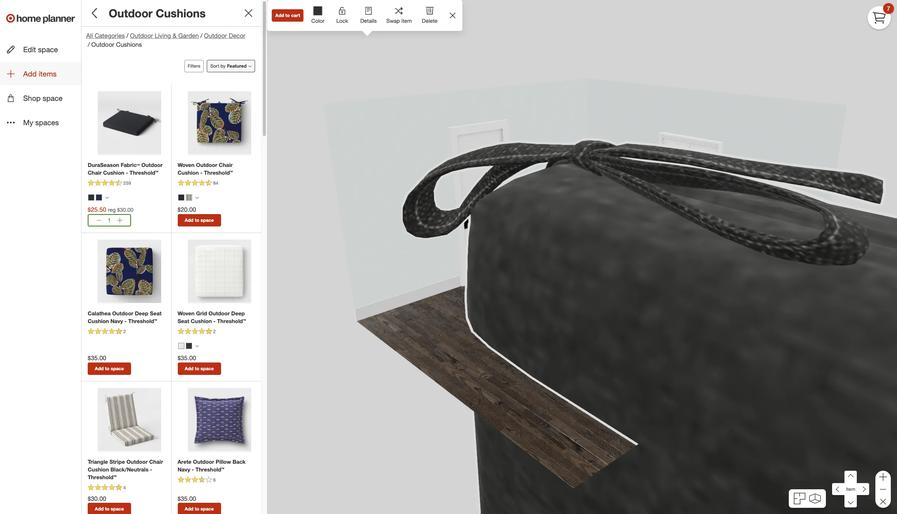 Task type: vqa. For each thing, say whether or not it's contained in the screenshot.
$35.00 associated with Arete Outdoor Pillow Back Navy - Threshold™
yes



Task type: locate. For each thing, give the bounding box(es) containing it.
deep inside calathea outdoor deep seat cushion navy - threshold™
[[135, 310, 148, 317]]

chair for duraseason fabric™ outdoor chair cushion - threshold™
[[88, 169, 102, 176]]

cushions up & in the top of the page
[[156, 6, 206, 20]]

$30.00 down 'triangle'
[[88, 495, 106, 503]]

/
[[126, 32, 129, 40], [201, 32, 203, 40], [88, 41, 90, 48]]

pillow
[[216, 458, 231, 465]]

1 vertical spatial $30.00
[[88, 495, 106, 503]]

space
[[38, 45, 58, 54], [43, 94, 63, 103], [201, 217, 214, 223], [111, 366, 124, 371], [201, 366, 214, 371], [111, 506, 124, 512], [201, 506, 214, 512]]

/ down all
[[88, 41, 90, 48]]

outdoor right grid
[[209, 310, 230, 317]]

1 horizontal spatial cushions
[[156, 6, 206, 20]]

top view button icon image
[[794, 493, 806, 505]]

filters button
[[184, 60, 204, 72]]

cushion down grid
[[191, 318, 212, 324]]

cushion for duraseason fabric™ outdoor chair cushion - threshold™
[[103, 169, 124, 176]]

woven
[[178, 162, 195, 168], [178, 310, 195, 317]]

chair inside triangle stripe outdoor chair cushion black/neutrals - threshold™
[[149, 458, 163, 465]]

2 vertical spatial chair
[[149, 458, 163, 465]]

4
[[123, 485, 126, 491]]

$35.00 add to space for calathea outdoor deep seat cushion navy - threshold™
[[88, 354, 124, 371]]

add to cart
[[275, 12, 300, 18]]

sort
[[210, 63, 219, 69]]

1 horizontal spatial /
[[126, 32, 129, 40]]

space inside $20.00 add to space
[[201, 217, 214, 223]]

navy
[[110, 318, 123, 324], [178, 466, 190, 473]]

outdoor right arete at bottom
[[193, 458, 214, 465]]

1 horizontal spatial deep
[[231, 310, 245, 317]]

1 vertical spatial chair
[[88, 169, 102, 176]]

outdoor right the fabric™
[[141, 162, 163, 168]]

add to cart button
[[272, 9, 304, 22]]

all categories / outdoor living & garden / outdoor decor / outdoor cushions
[[86, 32, 246, 48]]

filters
[[188, 63, 200, 69]]

arete outdoor pillow back navy - threshold™ button
[[178, 458, 255, 474]]

0 horizontal spatial navy image
[[96, 194, 102, 201]]

color
[[312, 17, 325, 24]]

duraseason fabric™ outdoor chair cushion - threshold™
[[88, 162, 163, 176]]

navy down calathea at the bottom left
[[110, 318, 123, 324]]

cushion inside woven grid outdoor deep seat cushion - threshold™
[[191, 318, 212, 324]]

add inside $30.00 add to space
[[95, 506, 104, 512]]

cushion down duraseason
[[103, 169, 124, 176]]

move asset east by 6" image
[[857, 483, 870, 496]]

woven left grid
[[178, 310, 195, 317]]

threshold™ inside triangle stripe outdoor chair cushion black/neutrals - threshold™
[[88, 474, 117, 481]]

to inside button
[[286, 12, 290, 18]]

chair
[[219, 162, 233, 168], [88, 169, 102, 176], [149, 458, 163, 465]]

2 horizontal spatial chair
[[219, 162, 233, 168]]

1 horizontal spatial seat
[[178, 318, 189, 324]]

navy inside arete outdoor pillow back navy - threshold™
[[178, 466, 190, 473]]

0 horizontal spatial seat
[[150, 310, 162, 317]]

/ right categories
[[126, 32, 129, 40]]

move asset south by 6" image
[[845, 496, 857, 508]]

calathea outdoor deep seat cushion navy - threshold™
[[88, 310, 162, 324]]

259
[[123, 180, 131, 186]]

2
[[123, 329, 126, 335], [213, 329, 216, 335]]

1 horizontal spatial chair
[[149, 458, 163, 465]]

featured
[[227, 63, 247, 69]]

outdoor up categories
[[109, 6, 153, 20]]

add to space button
[[178, 214, 221, 227], [88, 363, 131, 375], [178, 363, 221, 375], [88, 503, 131, 514], [178, 503, 221, 514]]

threshold™ inside 'woven outdoor chair cushion - threshold™'
[[204, 169, 233, 176]]

outdoor right calathea at the bottom left
[[112, 310, 133, 317]]

all categories button
[[86, 31, 125, 40]]

1 horizontal spatial navy image
[[178, 194, 184, 201]]

woven inside woven grid outdoor deep seat cushion - threshold™
[[178, 310, 195, 317]]

- inside triangle stripe outdoor chair cushion black/neutrals - threshold™
[[150, 466, 152, 473]]

2 woven from the top
[[178, 310, 195, 317]]

0 vertical spatial $30.00
[[117, 206, 133, 213]]

navy inside calathea outdoor deep seat cushion navy - threshold™
[[110, 318, 123, 324]]

threshold™ inside woven grid outdoor deep seat cushion - threshold™
[[217, 318, 246, 324]]

$35.00 for calathea outdoor deep seat cushion navy - threshold™
[[88, 354, 106, 362]]

add
[[275, 12, 284, 18], [23, 69, 37, 78], [185, 217, 194, 223], [95, 366, 104, 371], [185, 366, 194, 371], [95, 506, 104, 512], [185, 506, 194, 512]]

1 horizontal spatial $30.00
[[117, 206, 133, 213]]

$20.00
[[178, 206, 196, 213]]

woven outdoor chair cushion - threshold™
[[178, 162, 233, 176]]

2 down calathea outdoor deep seat cushion navy - threshold™ button
[[123, 329, 126, 335]]

1 horizontal spatial 2
[[213, 329, 216, 335]]

$30.00 inside $30.00 add to space
[[88, 495, 106, 503]]

navy image left "black/neutrals" image
[[178, 194, 184, 201]]

seat inside calathea outdoor deep seat cushion navy - threshold™
[[150, 310, 162, 317]]

1 vertical spatial seat
[[178, 318, 189, 324]]

2 2 from the left
[[213, 329, 216, 335]]

-
[[126, 169, 128, 176], [200, 169, 203, 176], [125, 318, 127, 324], [214, 318, 216, 324], [150, 466, 152, 473], [192, 466, 194, 473]]

navy down arete at bottom
[[178, 466, 190, 473]]

move asset north by 6" image
[[845, 471, 857, 483]]

cushion for triangle stripe outdoor chair cushion black/neutrals - threshold™
[[88, 466, 109, 473]]

0 vertical spatial cushions
[[156, 6, 206, 20]]

1 horizontal spatial navy
[[178, 466, 190, 473]]

decor
[[229, 32, 246, 40]]

calathea
[[88, 310, 111, 317]]

1 vertical spatial navy
[[178, 466, 190, 473]]

add inside button
[[23, 69, 37, 78]]

1 woven from the top
[[178, 162, 195, 168]]

woven grid outdoor deep seat cushion - threshold™ image
[[188, 240, 251, 303]]

0 horizontal spatial cushions
[[116, 41, 142, 48]]

triangle stripe outdoor chair cushion black/neutrals - threshold™ button
[[88, 458, 165, 481]]

reg
[[108, 206, 116, 213]]

add to space button for calathea outdoor deep seat cushion navy - threshold™
[[88, 363, 131, 375]]

triangle
[[88, 458, 108, 465]]

shop space button
[[0, 87, 81, 110]]

navy image
[[96, 194, 102, 201], [178, 194, 184, 201]]

0 horizontal spatial navy
[[110, 318, 123, 324]]

$35.00 for arete outdoor pillow back navy - threshold™
[[178, 495, 196, 503]]

deep inside woven grid outdoor deep seat cushion - threshold™
[[231, 310, 245, 317]]

woven up "black/neutrals" image
[[178, 162, 195, 168]]

$35.00 add to space
[[88, 354, 124, 371], [178, 354, 214, 371], [178, 495, 214, 512]]

1 vertical spatial cushions
[[116, 41, 142, 48]]

cushion up "black/neutrals" image
[[178, 169, 199, 176]]

living
[[155, 32, 171, 40]]

2 for cushion
[[213, 329, 216, 335]]

- inside the duraseason fabric™ outdoor chair cushion - threshold™
[[126, 169, 128, 176]]

charcoal image
[[88, 194, 94, 201]]

$30.00 right reg
[[117, 206, 133, 213]]

threshold™
[[130, 169, 159, 176], [204, 169, 233, 176], [128, 318, 157, 324], [217, 318, 246, 324], [196, 466, 224, 473], [88, 474, 117, 481]]

cushion
[[103, 169, 124, 176], [178, 169, 199, 176], [88, 318, 109, 324], [191, 318, 212, 324], [88, 466, 109, 473]]

outdoor inside woven grid outdoor deep seat cushion - threshold™
[[209, 310, 230, 317]]

1 vertical spatial woven
[[178, 310, 195, 317]]

cushions
[[156, 6, 206, 20], [116, 41, 142, 48]]

$30.00
[[117, 206, 133, 213], [88, 495, 106, 503]]

0 vertical spatial chair
[[219, 162, 233, 168]]

seat
[[150, 310, 162, 317], [178, 318, 189, 324]]

add inside button
[[275, 12, 284, 18]]

0 vertical spatial woven
[[178, 162, 195, 168]]

to
[[286, 12, 290, 18], [195, 217, 199, 223], [105, 366, 109, 371], [195, 366, 199, 371], [105, 506, 109, 512], [195, 506, 199, 512]]

0 vertical spatial navy
[[110, 318, 123, 324]]

cushion down calathea at the bottom left
[[88, 318, 109, 324]]

outdoor up '84'
[[196, 162, 217, 168]]

threshold™ inside the duraseason fabric™ outdoor chair cushion - threshold™
[[130, 169, 159, 176]]

0 horizontal spatial chair
[[88, 169, 102, 176]]

cushion down 'triangle'
[[88, 466, 109, 473]]

space inside button
[[43, 94, 63, 103]]

woven grid outdoor deep seat cushion - threshold™ button
[[178, 310, 255, 325]]

cushion inside calathea outdoor deep seat cushion navy - threshold™
[[88, 318, 109, 324]]

/ right garden on the left
[[201, 32, 203, 40]]

outdoor living & garden button
[[130, 31, 199, 40]]

duraseason
[[88, 162, 119, 168]]

swap item button
[[382, 0, 417, 29]]

fabric™
[[121, 162, 140, 168]]

add to space button for triangle stripe outdoor chair cushion black/neutrals - threshold™
[[88, 503, 131, 514]]

deep
[[135, 310, 148, 317], [231, 310, 245, 317]]

cushions down categories
[[116, 41, 142, 48]]

cushion inside triangle stripe outdoor chair cushion black/neutrals - threshold™
[[88, 466, 109, 473]]

navy image right charcoal "image"
[[96, 194, 102, 201]]

2 for navy
[[123, 329, 126, 335]]

cushions inside all categories / outdoor living & garden / outdoor decor / outdoor cushions
[[116, 41, 142, 48]]

outdoor up "black/neutrals"
[[127, 458, 148, 465]]

outdoor left living
[[130, 32, 153, 40]]

$20.00 add to space
[[178, 206, 214, 223]]

items
[[39, 69, 57, 78]]

spaces
[[35, 118, 59, 127]]

1 2 from the left
[[123, 329, 126, 335]]

0 horizontal spatial deep
[[135, 310, 148, 317]]

2 down woven grid outdoor deep seat cushion - threshold™ button
[[213, 329, 216, 335]]

cushion inside the duraseason fabric™ outdoor chair cushion - threshold™
[[103, 169, 124, 176]]

item
[[402, 17, 412, 24]]

outdoor
[[109, 6, 153, 20], [130, 32, 153, 40], [204, 32, 227, 40], [91, 41, 114, 48], [141, 162, 163, 168], [196, 162, 217, 168], [112, 310, 133, 317], [209, 310, 230, 317], [127, 458, 148, 465], [193, 458, 214, 465]]

triangle stripe outdoor chair cushion black/neutrals - threshold™
[[88, 458, 163, 481]]

chair inside the duraseason fabric™ outdoor chair cushion - threshold™
[[88, 169, 102, 176]]

- inside arete outdoor pillow back navy - threshold™
[[192, 466, 194, 473]]

$35.00
[[88, 354, 106, 362], [178, 354, 196, 362], [178, 495, 196, 503]]

woven inside 'woven outdoor chair cushion - threshold™'
[[178, 162, 195, 168]]

- inside 'woven outdoor chair cushion - threshold™'
[[200, 169, 203, 176]]

2 deep from the left
[[231, 310, 245, 317]]

calathea outdoor deep seat cushion navy - threshold™ image
[[98, 240, 161, 303]]

0 horizontal spatial $30.00
[[88, 495, 106, 503]]

sort by featured
[[210, 63, 247, 69]]

woven for $35.00
[[178, 310, 195, 317]]

1 deep from the left
[[135, 310, 148, 317]]

0 vertical spatial seat
[[150, 310, 162, 317]]

my spaces
[[23, 118, 59, 127]]

0 horizontal spatial 2
[[123, 329, 126, 335]]



Task type: describe. For each thing, give the bounding box(es) containing it.
black/neutrals image
[[186, 194, 192, 201]]

cushion for calathea outdoor deep seat cushion navy - threshold™
[[88, 318, 109, 324]]

$30.00 add to space
[[88, 495, 124, 512]]

threshold™ inside arete outdoor pillow back navy - threshold™
[[196, 466, 224, 473]]

duraseason fabric™ outdoor chair cushion - threshold™ image
[[98, 91, 161, 155]]

outdoor cushions
[[109, 6, 206, 20]]

arete outdoor pillow back navy - threshold™ image
[[188, 388, 251, 452]]

$35.00 add to space for arete outdoor pillow back navy - threshold™
[[178, 495, 214, 512]]

seat inside woven grid outdoor deep seat cushion - threshold™
[[178, 318, 189, 324]]

back
[[233, 458, 246, 465]]

add items
[[23, 69, 57, 78]]

delete button
[[417, 0, 443, 29]]

2 horizontal spatial /
[[201, 32, 203, 40]]

details
[[360, 17, 377, 24]]

space inside $30.00 add to space
[[111, 506, 124, 512]]

shop space
[[23, 94, 63, 103]]

woven for $20.00
[[178, 162, 195, 168]]

cream image
[[178, 343, 184, 349]]

outdoor left decor
[[204, 32, 227, 40]]

$25.50 reg $30.00
[[88, 206, 133, 213]]

my
[[23, 118, 33, 127]]

outdoor inside triangle stripe outdoor chair cushion black/neutrals - threshold™
[[127, 458, 148, 465]]

cart
[[291, 12, 300, 18]]

1 navy image from the left
[[96, 194, 102, 201]]

lock button
[[329, 0, 356, 29]]

lock
[[337, 17, 348, 24]]

add inside $20.00 add to space
[[185, 217, 194, 223]]

swap item
[[387, 17, 412, 24]]

color button
[[307, 0, 329, 31]]

0 horizontal spatial /
[[88, 41, 90, 48]]

my spaces button
[[0, 111, 81, 134]]

threshold™ inside calathea outdoor deep seat cushion navy - threshold™
[[128, 318, 157, 324]]

2 navy image from the left
[[178, 194, 184, 201]]

home planner landing page image
[[6, 6, 75, 31]]

duraseason fabric™ outdoor chair cushion - threshold™ button
[[88, 161, 165, 177]]

arete
[[178, 458, 192, 465]]

outdoor inside arete outdoor pillow back navy - threshold™
[[193, 458, 214, 465]]

shop
[[23, 94, 41, 103]]

delete
[[422, 17, 438, 24]]

7
[[887, 4, 891, 12]]

arete outdoor pillow back navy - threshold™
[[178, 458, 246, 473]]

chair for triangle stripe outdoor chair cushion black/neutrals - threshold™
[[149, 458, 163, 465]]

black image
[[186, 343, 192, 349]]

move asset west by 6" image
[[833, 483, 845, 496]]

categories
[[95, 32, 125, 40]]

garden
[[178, 32, 199, 40]]

chair inside 'woven outdoor chair cushion - threshold™'
[[219, 162, 233, 168]]

space inside button
[[38, 45, 58, 54]]

grid
[[196, 310, 207, 317]]

to inside $30.00 add to space
[[105, 506, 109, 512]]

woven outdoor chair cushion - threshold™ button
[[178, 161, 255, 177]]

triangle stripe outdoor chair cushion black/neutrals - threshold™ image
[[98, 388, 161, 452]]

84
[[213, 180, 218, 186]]

woven grid outdoor deep seat cushion - threshold™
[[178, 310, 246, 324]]

add to space button for arete outdoor pillow back navy - threshold™
[[178, 503, 221, 514]]

7 button
[[868, 3, 894, 29]]

details button
[[356, 0, 382, 29]]

to inside $20.00 add to space
[[195, 217, 199, 223]]

outdoor decor button
[[204, 31, 246, 40]]

all
[[86, 32, 93, 40]]

black/neutrals
[[110, 466, 149, 473]]

calathea outdoor deep seat cushion navy - threshold™ button
[[88, 310, 165, 325]]

stripe
[[110, 458, 125, 465]]

by
[[221, 63, 226, 69]]

front view button icon image
[[810, 494, 821, 504]]

cushion inside 'woven outdoor chair cushion - threshold™'
[[178, 169, 199, 176]]

- inside woven grid outdoor deep seat cushion - threshold™
[[214, 318, 216, 324]]

woven outdoor chair cushion - threshold™ image
[[188, 91, 251, 155]]

item
[[847, 486, 856, 492]]

6
[[213, 477, 216, 483]]

$30.00 inside "$25.50 reg $30.00"
[[117, 206, 133, 213]]

add items button
[[0, 62, 81, 85]]

$25.50
[[88, 206, 106, 213]]

&
[[173, 32, 177, 40]]

swap
[[387, 17, 400, 24]]

outdoor inside 'woven outdoor chair cushion - threshold™'
[[196, 162, 217, 168]]

outdoor inside the duraseason fabric™ outdoor chair cushion - threshold™
[[141, 162, 163, 168]]

edit space button
[[0, 38, 81, 61]]

- inside calathea outdoor deep seat cushion navy - threshold™
[[125, 318, 127, 324]]

edit
[[23, 45, 36, 54]]

outdoor inside calathea outdoor deep seat cushion navy - threshold™
[[112, 310, 133, 317]]

outdoor down all categories button
[[91, 41, 114, 48]]

edit space
[[23, 45, 58, 54]]



